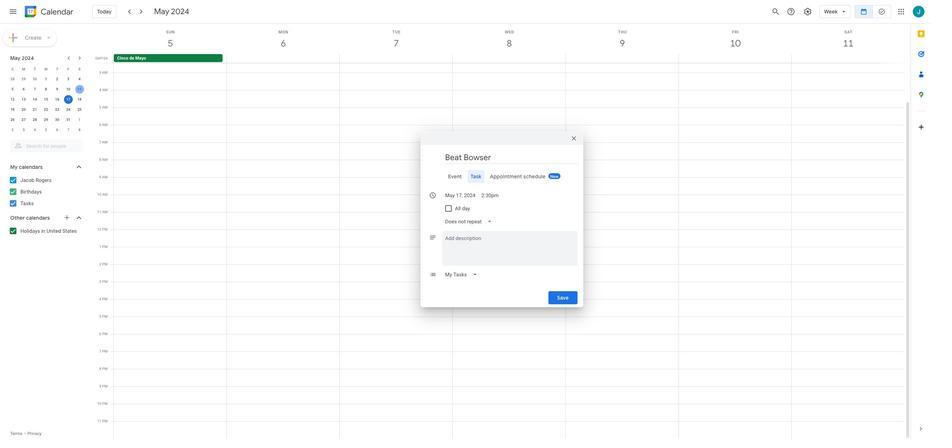 Task type: locate. For each thing, give the bounding box(es) containing it.
june 6 element
[[53, 126, 62, 135]]

19 element
[[8, 106, 17, 114]]

cell
[[114, 20, 227, 440], [227, 20, 340, 440], [340, 20, 453, 440], [453, 20, 566, 440], [566, 20, 679, 440], [679, 20, 792, 440], [792, 20, 905, 440], [227, 54, 340, 63], [340, 54, 453, 63], [453, 54, 566, 63], [566, 54, 679, 63], [679, 54, 792, 63], [792, 54, 905, 63], [74, 84, 85, 95], [63, 95, 74, 105]]

23 element
[[53, 106, 62, 114]]

Add title text field
[[445, 152, 578, 163]]

18 element
[[75, 95, 84, 104]]

thursday, may 9 element
[[566, 24, 679, 54]]

june 3 element
[[19, 126, 28, 135]]

None field
[[442, 213, 495, 231], [442, 266, 480, 284], [442, 213, 495, 231], [442, 266, 480, 284]]

row group
[[7, 74, 85, 135]]

Search for people text field
[[15, 140, 79, 153]]

sunday, may 5 element
[[114, 24, 227, 54]]

saturday, may 11 element
[[792, 24, 905, 54]]

26 element
[[8, 116, 17, 124]]

calendar element
[[23, 4, 73, 20]]

5 element
[[8, 85, 17, 94]]

add other calendars image
[[63, 214, 71, 222]]

grid
[[93, 20, 911, 440]]

None search field
[[0, 137, 90, 153]]

june 1 element
[[75, 116, 84, 124]]

main drawer image
[[9, 7, 17, 16]]

row
[[111, 20, 905, 440], [111, 54, 911, 63], [7, 64, 85, 74], [7, 74, 85, 84], [7, 84, 85, 95], [7, 95, 85, 105], [7, 105, 85, 115], [7, 115, 85, 125], [7, 125, 85, 135]]

heading
[[39, 7, 73, 16]]

new element
[[549, 174, 561, 179]]

11 element
[[75, 85, 84, 94]]

12 element
[[8, 95, 17, 104]]

april 29 element
[[19, 75, 28, 84]]

3 element
[[64, 75, 73, 84]]

28 element
[[30, 116, 39, 124]]

Add description text field
[[442, 234, 578, 261]]

0 horizontal spatial tab list
[[426, 170, 578, 183]]

tab list
[[911, 24, 931, 420], [426, 170, 578, 183]]

22 element
[[42, 106, 50, 114]]

Start time text field
[[482, 189, 499, 202]]

april 30 element
[[30, 75, 39, 84]]

settings menu image
[[804, 7, 813, 16]]

wednesday, may 8 element
[[453, 24, 566, 54]]

31 element
[[64, 116, 73, 124]]

10 element
[[64, 85, 73, 94]]

monday, may 6 element
[[227, 24, 340, 54]]

9 element
[[53, 85, 62, 94]]

may 2024 grid
[[7, 64, 85, 135]]

15 element
[[42, 95, 50, 104]]

6 element
[[19, 85, 28, 94]]



Task type: vqa. For each thing, say whether or not it's contained in the screenshot.
26 element on the top left of the page
yes



Task type: describe. For each thing, give the bounding box(es) containing it.
heading inside calendar element
[[39, 7, 73, 16]]

april 28 element
[[8, 75, 17, 84]]

1 horizontal spatial tab list
[[911, 24, 931, 420]]

june 2 element
[[8, 126, 17, 135]]

21 element
[[30, 106, 39, 114]]

4 element
[[75, 75, 84, 84]]

25 element
[[75, 106, 84, 114]]

june 4 element
[[30, 126, 39, 135]]

1 element
[[42, 75, 50, 84]]

my calendars list
[[1, 175, 90, 210]]

2 element
[[53, 75, 62, 84]]

27 element
[[19, 116, 28, 124]]

Start date text field
[[445, 189, 476, 202]]

17, today element
[[64, 95, 73, 104]]

20 element
[[19, 106, 28, 114]]

16 element
[[53, 95, 62, 104]]

8 element
[[42, 85, 50, 94]]

june 7 element
[[64, 126, 73, 135]]

24 element
[[64, 106, 73, 114]]

30 element
[[53, 116, 62, 124]]

june 8 element
[[75, 126, 84, 135]]

7 element
[[30, 85, 39, 94]]

29 element
[[42, 116, 50, 124]]

june 5 element
[[42, 126, 50, 135]]

tuesday, may 7 element
[[340, 24, 453, 54]]

13 element
[[19, 95, 28, 104]]

14 element
[[30, 95, 39, 104]]

friday, may 10 element
[[679, 24, 792, 54]]



